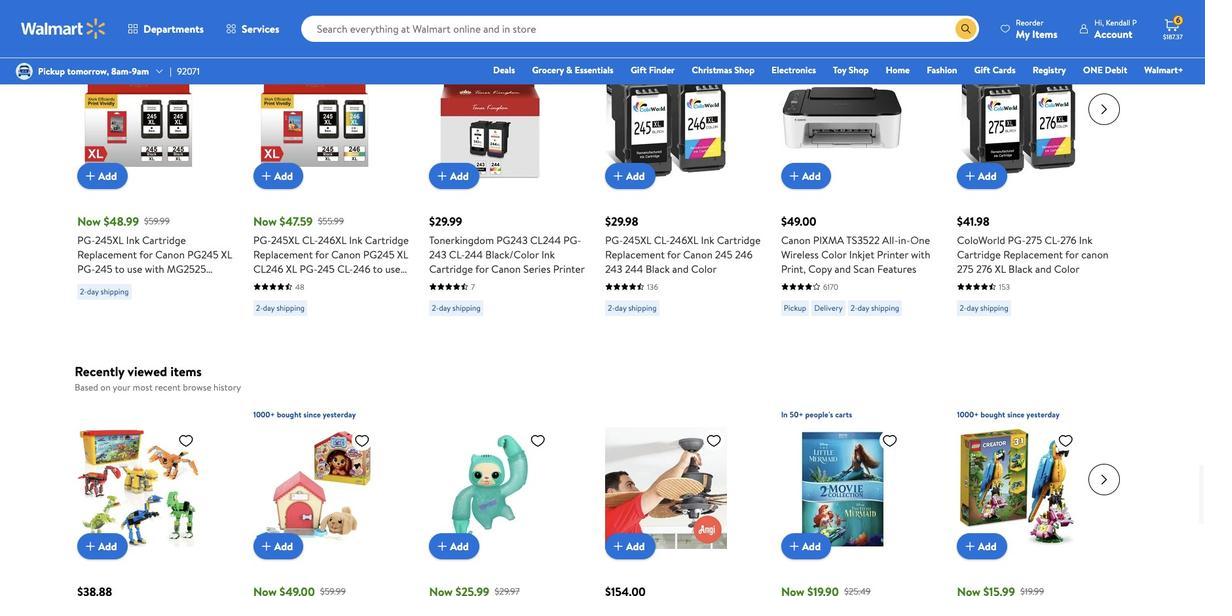 Task type: describe. For each thing, give the bounding box(es) containing it.
now for $47.59
[[253, 213, 277, 230]]

items
[[1032, 27, 1058, 41]]

2- for $29.98
[[608, 303, 615, 314]]

shipping inside now $48.99 $59.99 pg-245xl ink cartridge replacement for canon pg245 xl pg-245 to use with mg2525 mg3020 tr4520 4522 (2 black) 2-day shipping
[[101, 286, 129, 297]]

add to cart image for little live pets zoogooz, interactive electronic stretchy  toy, 70  sounds & reactions, ages 5 image
[[435, 539, 450, 555]]

add button for the little mermaid 2-movie collection (2 dvd) image in the right bottom of the page
[[781, 534, 831, 560]]

color for $41.98
[[1054, 262, 1080, 276]]

ink inside now $47.59 $55.99 pg-245xl cl-246xl ink cartridge replacement for canon pg245 xl cl246 xl pg-245 cl-246 to use with mg2525 mg3020 tr4520 (1 black, 1 tri-color)
[[349, 233, 363, 248]]

now for $48.99
[[77, 213, 101, 230]]

245 inside now $48.99 $59.99 pg-245xl ink cartridge replacement for canon pg245 xl pg-245 to use with mg2525 mg3020 tr4520 4522 (2 black) 2-day shipping
[[95, 262, 112, 276]]

2-day shipping for coloworld
[[960, 303, 1009, 314]]

add for coloworld pg-275 cl-276 ink cartridge replacement for canon 275 276 xl black and color image
[[978, 169, 997, 183]]

246xl inside $29.98 pg-245xl cl-246xl ink cartridge replacement for canon 245 246 243 244 black and color
[[670, 233, 699, 248]]

with inside now $48.99 $59.99 pg-245xl ink cartridge replacement for canon pg245 xl pg-245 to use with mg2525 mg3020 tr4520 4522 (2 black) 2-day shipping
[[145, 262, 164, 276]]

canon inside now $47.59 $55.99 pg-245xl cl-246xl ink cartridge replacement for canon pg245 xl cl246 xl pg-245 cl-246 to use with mg2525 mg3020 tr4520 (1 black, 1 tri-color)
[[331, 248, 361, 262]]

bought for lego creator 3 in 1 exotic parrot building toy set, transforms to 3 different animal figures - from colorful parrot, to swimming fish, to cute frog, creative toys for kids ages 7 and up, 31136 image on the right of page
[[981, 410, 1006, 421]]

reduced for now $48.99
[[83, 38, 112, 49]]

explore
[[158, 4, 201, 22]]

tomorrow,
[[67, 65, 109, 78]]

mg2525 inside now $47.59 $55.99 pg-245xl cl-246xl ink cartridge replacement for canon pg245 xl cl246 xl pg-245 cl-246 to use with mg2525 mg3020 tr4520 (1 black, 1 tri-color)
[[275, 276, 314, 291]]

use inside now $48.99 $59.99 pg-245xl ink cartridge replacement for canon pg245 xl pg-245 to use with mg2525 mg3020 tr4520 4522 (2 black) 2-day shipping
[[127, 262, 142, 276]]

cl246
[[253, 262, 283, 276]]

add for "pg-245xl ink cartridge replacement for canon pg245 xl pg-245 to use with mg2525 mg3020 tr4520 4522 (2 black)" image
[[98, 169, 117, 183]]

best seller
[[787, 38, 822, 49]]

2- for $29.99
[[432, 303, 439, 314]]

add button for little live pets zoogooz, interactive electronic stretchy  toy, 70  sounds & reactions, ages 5 image
[[429, 534, 479, 560]]

$29.99 tonerkingdom pg243 cl244 pg- 243 cl-244 black/color ink cartridge for canon series printer
[[429, 213, 585, 276]]

1000+ for little live pets my puppy's home interactive puppy and kennel, 25  sounds and reactions, ages 5 image
[[253, 410, 275, 421]]

canon inside now $48.99 $59.99 pg-245xl ink cartridge replacement for canon pg245 xl pg-245 to use with mg2525 mg3020 tr4520 4522 (2 black) 2-day shipping
[[155, 248, 185, 262]]

more items to explore
[[75, 4, 201, 22]]

245 inside $29.98 pg-245xl cl-246xl ink cartridge replacement for canon 245 246 243 244 black and color
[[715, 248, 733, 262]]

for inside now $47.59 $55.99 pg-245xl cl-246xl ink cartridge replacement for canon pg245 xl cl246 xl pg-245 cl-246 to use with mg2525 mg3020 tr4520 (1 black, 1 tri-color)
[[315, 248, 329, 262]]

christmas
[[692, 64, 732, 77]]

grocery
[[532, 64, 564, 77]]

2- for now
[[256, 303, 263, 314]]

home link
[[880, 63, 916, 77]]

add button for little live pets my puppy's home interactive puppy and kennel, 25  sounds and reactions, ages 5 image
[[253, 534, 303, 560]]

fashion
[[927, 64, 957, 77]]

cl- inside $29.99 tonerkingdom pg243 cl244 pg- 243 cl-244 black/color ink cartridge for canon series printer
[[449, 248, 465, 262]]

246xl inside now $47.59 $55.99 pg-245xl cl-246xl ink cartridge replacement for canon pg245 xl cl246 xl pg-245 cl-246 to use with mg2525 mg3020 tr4520 (1 black, 1 tri-color)
[[318, 233, 347, 248]]

mg3020 inside now $47.59 $55.99 pg-245xl cl-246xl ink cartridge replacement for canon pg245 xl cl246 xl pg-245 cl-246 to use with mg2525 mg3020 tr4520 (1 black, 1 tri-color)
[[317, 276, 357, 291]]

$55.99
[[318, 215, 344, 228]]

electronics
[[772, 64, 816, 77]]

my
[[1016, 27, 1030, 41]]

pickup tomorrow, 8am-9am
[[38, 65, 149, 78]]

one
[[1083, 64, 1103, 77]]

finder
[[649, 64, 675, 77]]

246 inside now $47.59 $55.99 pg-245xl cl-246xl ink cartridge replacement for canon pg245 xl cl246 xl pg-245 cl-246 to use with mg2525 mg3020 tr4520 (1 black, 1 tri-color)
[[353, 262, 371, 276]]

fashion link
[[921, 63, 963, 77]]

now $47.59 $55.99 pg-245xl cl-246xl ink cartridge replacement for canon pg245 xl cl246 xl pg-245 cl-246 to use with mg2525 mg3020 tr4520 (1 black, 1 tri-color)
[[253, 213, 409, 305]]

to inside now $47.59 $55.99 pg-245xl cl-246xl ink cartridge replacement for canon pg245 xl cl246 xl pg-245 cl-246 to use with mg2525 mg3020 tr4520 (1 black, 1 tri-color)
[[373, 262, 383, 276]]

reorder my items
[[1016, 17, 1058, 41]]

gift finder
[[631, 64, 675, 77]]

deals link
[[487, 63, 521, 77]]

add button for canon pixma ts3522 all-in-one wireless color inkjet printer with print, copy and scan features image
[[781, 163, 831, 189]]

toy shop
[[833, 64, 869, 77]]

replacement inside $29.98 pg-245xl cl-246xl ink cartridge replacement for canon 245 246 243 244 black and color
[[605, 248, 665, 262]]

walmart image
[[21, 18, 106, 39]]

with inside now $47.59 $55.99 pg-245xl cl-246xl ink cartridge replacement for canon pg245 xl cl246 xl pg-245 cl-246 to use with mg2525 mg3020 tr4520 (1 black, 1 tri-color)
[[253, 276, 273, 291]]

xl inside $41.98 coloworld pg-275 cl-276 ink cartridge replacement for canon 275 276 xl black and color
[[995, 262, 1006, 276]]

reduced for now $47.59
[[259, 38, 288, 49]]

more
[[75, 4, 105, 22]]

(1
[[398, 276, 405, 291]]

shipping for $29.98
[[629, 303, 657, 314]]

deals
[[493, 64, 515, 77]]

add to cart image for "pg-245xl ink cartridge replacement for canon pg245 xl pg-245 to use with mg2525 mg3020 tr4520 4522 (2 black)" image
[[83, 168, 98, 184]]

mg3020 inside now $48.99 $59.99 pg-245xl ink cartridge replacement for canon pg245 xl pg-245 to use with mg2525 mg3020 tr4520 4522 (2 black) 2-day shipping
[[77, 276, 118, 291]]

essentials
[[575, 64, 614, 77]]

color)
[[303, 291, 330, 305]]

4 2-day shipping from the left
[[851, 303, 900, 314]]

day for now
[[263, 303, 275, 314]]

debit
[[1105, 64, 1128, 77]]

print,
[[781, 262, 806, 276]]

next slide for recently viewed items list image
[[1089, 465, 1120, 496]]

browse
[[183, 381, 211, 394]]

add to favorites list, little live pets my puppy's home interactive puppy and kennel, 25  sounds and reactions, ages 5 image
[[354, 433, 370, 450]]

tr4520 inside now $47.59 $55.99 pg-245xl cl-246xl ink cartridge replacement for canon pg245 xl cl246 xl pg-245 cl-246 to use with mg2525 mg3020 tr4520 (1 black, 1 tri-color)
[[360, 276, 396, 291]]

cl- inside $41.98 coloworld pg-275 cl-276 ink cartridge replacement for canon 275 276 xl black and color
[[1045, 233, 1061, 248]]

cl- down $47.59
[[302, 233, 318, 248]]

add to favorites list, dinosaurs building set toys, 6-in-1 dinosaur building blocks for kids, creative stem toy christmas gifts for boys girls ages 6-12 image
[[178, 433, 194, 450]]

add to cart image for canon pixma ts3522 all-in-one wireless color inkjet printer with print, copy and scan features image
[[787, 168, 802, 184]]

shop for toy shop
[[849, 64, 869, 77]]

the little mermaid 2-movie collection (2 dvd) image
[[781, 428, 903, 550]]

add to favorites list, lego creator 3 in 1 exotic parrot building toy set, transforms to 3 different animal figures - from colorful parrot, to swimming fish, to cute frog, creative toys for kids ages 7 and up, 31136 image
[[1058, 433, 1074, 450]]

xl up (1 in the left of the page
[[397, 248, 408, 262]]

add to cart image for lego creator 3 in 1 exotic parrot building toy set, transforms to 3 different animal figures - from colorful parrot, to swimming fish, to cute frog, creative toys for kids ages 7 and up, 31136 image on the right of page
[[963, 539, 978, 555]]

2-day shipping for $47.59
[[256, 303, 305, 314]]

grocery & essentials
[[532, 64, 614, 77]]

ts3522
[[847, 233, 880, 248]]

| 92071
[[170, 65, 200, 78]]

seller
[[804, 38, 822, 49]]

coloworld
[[957, 233, 1006, 248]]

toy
[[833, 64, 847, 77]]

features
[[878, 262, 917, 276]]

add button for coloworld pg-275 cl-276 ink cartridge replacement for canon 275 276 xl black and color image
[[957, 163, 1007, 189]]

$187.37
[[1163, 32, 1183, 41]]

add to cart image for tonerkingdom pg243 cl244 pg-243 cl-244 black/color ink cartridge for canon series printer image
[[435, 168, 450, 184]]

pg-245xl cl-246xl ink cartridge replacement for canon 245 246 243 244 black and color image
[[605, 57, 727, 179]]

delivery
[[814, 303, 843, 314]]

reorder
[[1016, 17, 1044, 28]]

add to cart image for the dinosaurs building set toys, 6-in-1 dinosaur building blocks for kids, creative stem toy christmas gifts for boys girls ages 6-12 image
[[83, 539, 98, 555]]

6 $187.37
[[1163, 15, 1183, 41]]

one debit
[[1083, 64, 1128, 77]]

for inside $29.98 pg-245xl cl-246xl ink cartridge replacement for canon 245 246 243 244 black and color
[[667, 248, 681, 262]]

home
[[886, 64, 910, 77]]

electronics link
[[766, 63, 822, 77]]

2- inside now $48.99 $59.99 pg-245xl ink cartridge replacement for canon pg245 xl pg-245 to use with mg2525 mg3020 tr4520 4522 (2 black) 2-day shipping
[[80, 286, 87, 297]]

reduced price for now $48.99
[[83, 38, 131, 49]]

black/color
[[485, 248, 539, 262]]

your
[[113, 381, 130, 394]]

2-day shipping for pg-
[[608, 303, 657, 314]]

replacement inside $41.98 coloworld pg-275 cl-276 ink cartridge replacement for canon 275 276 xl black and color
[[1004, 248, 1063, 262]]

day for $41.98
[[967, 303, 979, 314]]

and for $29.98
[[672, 262, 689, 276]]

inkjet
[[849, 248, 875, 262]]

1
[[283, 291, 286, 305]]

account
[[1095, 27, 1133, 41]]

(2
[[184, 276, 194, 291]]

245xl inside $29.98 pg-245xl cl-246xl ink cartridge replacement for canon 245 246 243 244 black and color
[[623, 233, 652, 248]]

most
[[133, 381, 153, 394]]

day for $29.99
[[439, 303, 451, 314]]

gift for gift finder
[[631, 64, 647, 77]]

pixma
[[813, 233, 844, 248]]

92071
[[177, 65, 200, 78]]

gift cards link
[[969, 63, 1022, 77]]

pg245 inside now $48.99 $59.99 pg-245xl ink cartridge replacement for canon pg245 xl pg-245 to use with mg2525 mg3020 tr4520 4522 (2 black) 2-day shipping
[[187, 248, 219, 262]]

136
[[647, 282, 658, 293]]

black for $41.98
[[1009, 262, 1033, 276]]

for inside $41.98 coloworld pg-275 cl-276 ink cartridge replacement for canon 275 276 xl black and color
[[1066, 248, 1079, 262]]

yesterday for "add to favorites list, lego creator 3 in 1 exotic parrot building toy set, transforms to 3 different animal figures - from colorful parrot, to swimming fish, to cute frog, creative toys for kids ages 7 and up, 31136" icon
[[1027, 410, 1060, 421]]

in
[[781, 410, 788, 421]]

for inside $29.99 tonerkingdom pg243 cl244 pg- 243 cl-244 black/color ink cartridge for canon series printer
[[475, 262, 489, 276]]

$49.00
[[781, 213, 817, 230]]

items inside recently viewed items based on your most recent browse history
[[170, 363, 202, 381]]

black)
[[196, 276, 224, 291]]

0 vertical spatial 275
[[1026, 233, 1042, 248]]

add to cart image for the pg-245xl cl-246xl ink cartridge replacement for canon 245 246 243 244 black and color image
[[611, 168, 626, 184]]

kendall
[[1106, 17, 1131, 28]]

black,
[[253, 291, 280, 305]]

cartridge inside $29.98 pg-245xl cl-246xl ink cartridge replacement for canon 245 246 243 244 black and color
[[717, 233, 761, 248]]

$48.99
[[104, 213, 139, 230]]

christmas shop
[[692, 64, 755, 77]]

1 horizontal spatial to
[[142, 4, 155, 22]]

carts
[[835, 410, 852, 421]]

toy shop link
[[827, 63, 875, 77]]

243 inside $29.99 tonerkingdom pg243 cl244 pg- 243 cl-244 black/color ink cartridge for canon series printer
[[429, 248, 447, 262]]

product group containing $41.98
[[957, 31, 1115, 322]]

one debit link
[[1077, 63, 1134, 77]]

2-day shipping for tonerkingdom
[[432, 303, 481, 314]]

services
[[242, 22, 279, 36]]

and for $41.98
[[1035, 262, 1052, 276]]

Search search field
[[301, 16, 979, 42]]

canon inside $29.98 pg-245xl cl-246xl ink cartridge replacement for canon 245 246 243 244 black and color
[[683, 248, 713, 262]]

one
[[911, 233, 930, 248]]

add for tonerkingdom pg243 cl244 pg-243 cl-244 black/color ink cartridge for canon series printer image
[[450, 169, 469, 183]]

scan
[[854, 262, 875, 276]]

registry
[[1033, 64, 1066, 77]]

color inside $49.00 canon pixma ts3522 all-in-one wireless color inkjet printer with print, copy and scan features
[[821, 248, 847, 262]]

add for the dinosaurs building set toys, 6-in-1 dinosaur building blocks for kids, creative stem toy christmas gifts for boys girls ages 6-12 image
[[98, 540, 117, 554]]

grocery & essentials link
[[526, 63, 620, 77]]

reduced price for now $47.59
[[259, 38, 307, 49]]



Task type: vqa. For each thing, say whether or not it's contained in the screenshot.
"2-"
yes



Task type: locate. For each thing, give the bounding box(es) containing it.
cartridge up (1 in the left of the page
[[365, 233, 409, 248]]

items right more
[[108, 4, 139, 22]]

price for now $47.59
[[290, 38, 307, 49]]

pickup for pickup tomorrow, 8am-9am
[[38, 65, 65, 78]]

add to favorites list, canon pixma ts3522 all-in-one wireless color inkjet printer with print, copy and scan features image
[[882, 62, 898, 79]]

0 horizontal spatial 243
[[429, 248, 447, 262]]

2-day shipping down scan
[[851, 303, 900, 314]]

3 and from the left
[[1035, 262, 1052, 276]]

1 horizontal spatial 244
[[625, 262, 643, 276]]

2-day shipping down 7
[[432, 303, 481, 314]]

 image
[[16, 63, 33, 80]]

pg-
[[77, 233, 95, 248], [253, 233, 271, 248], [564, 233, 581, 248], [605, 233, 623, 248], [1008, 233, 1026, 248], [77, 262, 95, 276], [300, 262, 317, 276]]

276
[[1061, 233, 1077, 248], [976, 262, 993, 276]]

reduced
[[83, 38, 112, 49], [259, 38, 288, 49]]

1 horizontal spatial pg245
[[363, 248, 395, 262]]

1 horizontal spatial yesterday
[[1027, 410, 1060, 421]]

2 now from the left
[[253, 213, 277, 230]]

cartridge up 7
[[429, 262, 473, 276]]

shipping down features
[[871, 303, 900, 314]]

printer
[[877, 248, 909, 262], [553, 262, 585, 276]]

7
[[471, 282, 475, 293]]

2 246xl from the left
[[670, 233, 699, 248]]

replacement up 153
[[1004, 248, 1063, 262]]

in-
[[898, 233, 911, 248]]

2 shop from the left
[[849, 64, 869, 77]]

yesterday for add to favorites list, little live pets my puppy's home interactive puppy and kennel, 25  sounds and reactions, ages 5 image
[[323, 410, 356, 421]]

and inside $29.98 pg-245xl cl-246xl ink cartridge replacement for canon 245 246 243 244 black and color
[[672, 262, 689, 276]]

printer right inkjet
[[877, 248, 909, 262]]

cartridge inside now $47.59 $55.99 pg-245xl cl-246xl ink cartridge replacement for canon pg245 xl cl246 xl pg-245 cl-246 to use with mg2525 mg3020 tr4520 (1 black, 1 tri-color)
[[365, 233, 409, 248]]

2 reduced price from the left
[[259, 38, 307, 49]]

best
[[787, 38, 802, 49]]

1 horizontal spatial use
[[385, 262, 401, 276]]

2 horizontal spatial and
[[1035, 262, 1052, 276]]

ink inside $29.98 pg-245xl cl-246xl ink cartridge replacement for canon 245 246 243 244 black and color
[[701, 233, 715, 248]]

245xl inside now $47.59 $55.99 pg-245xl cl-246xl ink cartridge replacement for canon pg245 xl cl246 xl pg-245 cl-246 to use with mg2525 mg3020 tr4520 (1 black, 1 tri-color)
[[271, 233, 300, 248]]

color for $29.98
[[691, 262, 717, 276]]

1 horizontal spatial tr4520
[[360, 276, 396, 291]]

1 horizontal spatial price
[[290, 38, 307, 49]]

wireless
[[781, 248, 819, 262]]

1000+ bought since yesterday
[[253, 410, 356, 421], [957, 410, 1060, 421]]

tr4520 left 4522
[[120, 276, 156, 291]]

2 replacement from the left
[[253, 248, 313, 262]]

50+
[[790, 410, 804, 421]]

1 replacement from the left
[[77, 248, 137, 262]]

1000+ for lego creator 3 in 1 exotic parrot building toy set, transforms to 3 different animal figures - from colorful parrot, to swimming fish, to cute frog, creative toys for kids ages 7 and up, 31136 image on the right of page
[[957, 410, 979, 421]]

add to favorites list, tonerkingdom pg243 cl244 pg-243 cl-244 black/color ink cartridge for canon series printer image
[[530, 62, 546, 79]]

add for little live pets zoogooz, interactive electronic stretchy  toy, 70  sounds & reactions, ages 5 image
[[450, 540, 469, 554]]

1 horizontal spatial 245xl
[[271, 233, 300, 248]]

2 horizontal spatial color
[[1054, 262, 1080, 276]]

0 horizontal spatial reduced price
[[83, 38, 131, 49]]

pg-245xl cl-246xl ink cartridge replacement for canon pg245 xl cl246 xl pg-245 cl-246 to use with mg2525 mg3020 tr4520 (1 black, 1 tri-color) image
[[253, 57, 375, 179]]

2 2-day shipping from the left
[[432, 303, 481, 314]]

0 horizontal spatial yesterday
[[323, 410, 356, 421]]

canon
[[1082, 248, 1109, 262]]

add to favorites list, pg-245xl ink cartridge replacement for canon pg245 xl pg-245 to use with mg2525 mg3020 tr4520 4522 (2 black) image
[[178, 62, 194, 79]]

day for $29.98
[[615, 303, 627, 314]]

0 horizontal spatial use
[[127, 262, 142, 276]]

to left (1 in the left of the page
[[373, 262, 383, 276]]

replacement down $47.59
[[253, 248, 313, 262]]

product group containing $29.99
[[429, 31, 587, 322]]

little live pets my puppy's home interactive puppy and kennel, 25  sounds and reactions, ages 5 image
[[253, 428, 375, 550]]

$59.99
[[144, 215, 170, 228]]

246 left (1 in the left of the page
[[353, 262, 371, 276]]

shop
[[735, 64, 755, 77], [849, 64, 869, 77]]

2 yesterday from the left
[[1027, 410, 1060, 421]]

to down the $48.99
[[115, 262, 125, 276]]

day inside now $48.99 $59.99 pg-245xl ink cartridge replacement for canon pg245 xl pg-245 to use with mg2525 mg3020 tr4520 4522 (2 black) 2-day shipping
[[87, 286, 99, 297]]

cl- down $29.99
[[449, 248, 465, 262]]

0 horizontal spatial reduced
[[83, 38, 112, 49]]

244
[[465, 248, 483, 262], [625, 262, 643, 276]]

add button for the dinosaurs building set toys, 6-in-1 dinosaur building blocks for kids, creative stem toy christmas gifts for boys girls ages 6-12 image
[[77, 534, 127, 560]]

shipping for now
[[277, 303, 305, 314]]

add for ceiling fan installation image
[[626, 540, 645, 554]]

add to cart image for ceiling fan installation image
[[611, 539, 626, 555]]

$47.59
[[280, 213, 313, 230]]

gift for gift cards
[[974, 64, 991, 77]]

add button for "pg-245xl ink cartridge replacement for canon pg245 xl pg-245 to use with mg2525 mg3020 tr4520 4522 (2 black)" image
[[77, 163, 127, 189]]

1 and from the left
[[672, 262, 689, 276]]

pickup left tomorrow,
[[38, 65, 65, 78]]

6
[[1176, 15, 1181, 26]]

1 reduced price from the left
[[83, 38, 131, 49]]

gift cards
[[974, 64, 1016, 77]]

2-day shipping
[[256, 303, 305, 314], [432, 303, 481, 314], [608, 303, 657, 314], [851, 303, 900, 314], [960, 303, 1009, 314]]

product group
[[77, 31, 235, 322], [253, 31, 411, 322], [429, 31, 587, 322], [605, 31, 763, 322], [781, 31, 939, 322], [957, 31, 1115, 322], [77, 402, 224, 597], [253, 402, 400, 597], [429, 402, 576, 597], [605, 402, 752, 597], [781, 402, 928, 597], [957, 402, 1104, 597]]

0 horizontal spatial 246
[[353, 262, 371, 276]]

1 price from the left
[[114, 38, 131, 49]]

black inside $41.98 coloworld pg-275 cl-276 ink cartridge replacement for canon 275 276 xl black and color
[[1009, 262, 1033, 276]]

to inside now $48.99 $59.99 pg-245xl ink cartridge replacement for canon pg245 xl pg-245 to use with mg2525 mg3020 tr4520 4522 (2 black) 2-day shipping
[[115, 262, 125, 276]]

with inside $49.00 canon pixma ts3522 all-in-one wireless color inkjet printer with print, copy and scan features
[[911, 248, 931, 262]]

bought
[[277, 410, 302, 421], [981, 410, 1006, 421]]

1 vertical spatial 275
[[957, 262, 974, 276]]

add to cart image for the little mermaid 2-movie collection (2 dvd) image in the right bottom of the page
[[787, 539, 802, 555]]

2 gift from the left
[[974, 64, 991, 77]]

next slide for more items to explore list image
[[1089, 94, 1120, 125]]

black up 136
[[646, 262, 670, 276]]

bought for little live pets my puppy's home interactive puppy and kennel, 25  sounds and reactions, ages 5 image
[[277, 410, 302, 421]]

1 horizontal spatial mg2525
[[275, 276, 314, 291]]

add for lego creator 3 in 1 exotic parrot building toy set, transforms to 3 different animal figures - from colorful parrot, to swimming fish, to cute frog, creative toys for kids ages 7 and up, 31136 image on the right of page
[[978, 540, 997, 554]]

2-day shipping down 48
[[256, 303, 305, 314]]

1000+ bought since yesterday for add to favorites list, little live pets my puppy's home interactive puppy and kennel, 25  sounds and reactions, ages 5 image
[[253, 410, 356, 421]]

reduced up pickup tomorrow, 8am-9am
[[83, 38, 112, 49]]

canon inside $29.99 tonerkingdom pg243 cl244 pg- 243 cl-244 black/color ink cartridge for canon series printer
[[491, 262, 521, 276]]

1 245xl from the left
[[95, 233, 124, 248]]

add to cart image for coloworld pg-275 cl-276 ink cartridge replacement for canon 275 276 xl black and color image
[[963, 168, 978, 184]]

0 horizontal spatial pg245
[[187, 248, 219, 262]]

2 and from the left
[[835, 262, 851, 276]]

6170
[[823, 282, 838, 293]]

1000+ bought since yesterday up "add to favorites list, lego creator 3 in 1 exotic parrot building toy set, transforms to 3 different animal figures - from colorful parrot, to swimming fish, to cute frog, creative toys for kids ages 7 and up, 31136" icon
[[957, 410, 1060, 421]]

search icon image
[[961, 24, 972, 34]]

price for now $48.99
[[114, 38, 131, 49]]

0 horizontal spatial with
[[145, 262, 164, 276]]

4522
[[159, 276, 182, 291]]

0 horizontal spatial pickup
[[38, 65, 65, 78]]

2 horizontal spatial with
[[911, 248, 931, 262]]

ceiling fan installation image
[[605, 428, 727, 550]]

shop for christmas shop
[[735, 64, 755, 77]]

tr4520 inside now $48.99 $59.99 pg-245xl ink cartridge replacement for canon pg245 xl pg-245 to use with mg2525 mg3020 tr4520 4522 (2 black) 2-day shipping
[[120, 276, 156, 291]]

245xl inside now $48.99 $59.99 pg-245xl ink cartridge replacement for canon pg245 xl pg-245 to use with mg2525 mg3020 tr4520 4522 (2 black) 2-day shipping
[[95, 233, 124, 248]]

with left 1
[[253, 276, 273, 291]]

8am-
[[111, 65, 132, 78]]

shipping down 153
[[981, 303, 1009, 314]]

2 horizontal spatial 245
[[715, 248, 733, 262]]

shipping down 136
[[629, 303, 657, 314]]

0 horizontal spatial color
[[691, 262, 717, 276]]

2 1000+ bought since yesterday from the left
[[957, 410, 1060, 421]]

dinosaurs building set toys, 6-in-1 dinosaur building blocks for kids, creative stem toy christmas gifts for boys girls ages 6-12 image
[[77, 428, 199, 550]]

black up 153
[[1009, 262, 1033, 276]]

add to cart image for little live pets my puppy's home interactive puppy and kennel, 25  sounds and reactions, ages 5 image
[[259, 539, 274, 555]]

pg- inside $29.99 tonerkingdom pg243 cl244 pg- 243 cl-244 black/color ink cartridge for canon series printer
[[564, 233, 581, 248]]

gift left cards
[[974, 64, 991, 77]]

cartridge
[[142, 233, 186, 248], [365, 233, 409, 248], [717, 233, 761, 248], [957, 248, 1001, 262], [429, 262, 473, 276]]

3 replacement from the left
[[605, 248, 665, 262]]

0 horizontal spatial to
[[115, 262, 125, 276]]

and inside $41.98 coloworld pg-275 cl-276 ink cartridge replacement for canon 275 276 xl black and color
[[1035, 262, 1052, 276]]

245xl down $29.98 on the right
[[623, 233, 652, 248]]

reduced down services
[[259, 38, 288, 49]]

1 shop from the left
[[735, 64, 755, 77]]

1 horizontal spatial 246
[[735, 248, 753, 262]]

0 horizontal spatial 244
[[465, 248, 483, 262]]

gift finder link
[[625, 63, 681, 77]]

9am
[[132, 65, 149, 78]]

0 horizontal spatial mg3020
[[77, 276, 118, 291]]

use inside now $47.59 $55.99 pg-245xl cl-246xl ink cartridge replacement for canon pg245 xl cl246 xl pg-245 cl-246 to use with mg2525 mg3020 tr4520 (1 black, 1 tri-color)
[[385, 262, 401, 276]]

245xl down the $48.99
[[95, 233, 124, 248]]

0 vertical spatial pickup
[[38, 65, 65, 78]]

245xl for $48.99
[[95, 233, 124, 248]]

$41.98 coloworld pg-275 cl-276 ink cartridge replacement for canon 275 276 xl black and color
[[957, 213, 1109, 276]]

services button
[[215, 13, 291, 45]]

1 tr4520 from the left
[[120, 276, 156, 291]]

Walmart Site-Wide search field
[[301, 16, 979, 42]]

cl- left canon
[[1045, 233, 1061, 248]]

printer right the series
[[553, 262, 585, 276]]

1 1000+ from the left
[[253, 410, 275, 421]]

little live pets zoogooz, interactive electronic stretchy  toy, 70  sounds & reactions, ages 5 image
[[429, 428, 551, 550]]

1 1000+ bought since yesterday from the left
[[253, 410, 356, 421]]

5 2-day shipping from the left
[[960, 303, 1009, 314]]

for inside now $48.99 $59.99 pg-245xl ink cartridge replacement for canon pg245 xl pg-245 to use with mg2525 mg3020 tr4520 4522 (2 black) 2-day shipping
[[139, 248, 153, 262]]

1 2-day shipping from the left
[[256, 303, 305, 314]]

shipping down 7
[[453, 303, 481, 314]]

4 replacement from the left
[[1004, 248, 1063, 262]]

1 horizontal spatial 1000+
[[957, 410, 979, 421]]

cl- inside $29.98 pg-245xl cl-246xl ink cartridge replacement for canon 245 246 243 244 black and color
[[654, 233, 670, 248]]

to
[[142, 4, 155, 22], [115, 262, 125, 276], [373, 262, 383, 276]]

1 horizontal spatial gift
[[974, 64, 991, 77]]

product group containing $49.00
[[781, 31, 939, 322]]

replacement inside now $47.59 $55.99 pg-245xl cl-246xl ink cartridge replacement for canon pg245 xl cl246 xl pg-245 cl-246 to use with mg2525 mg3020 tr4520 (1 black, 1 tri-color)
[[253, 248, 313, 262]]

and
[[672, 262, 689, 276], [835, 262, 851, 276], [1035, 262, 1052, 276]]

canon inside $49.00 canon pixma ts3522 all-in-one wireless color inkjet printer with print, copy and scan features
[[781, 233, 811, 248]]

with left (2
[[145, 262, 164, 276]]

1 use from the left
[[127, 262, 142, 276]]

246 inside $29.98 pg-245xl cl-246xl ink cartridge replacement for canon 245 246 243 244 black and color
[[735, 248, 753, 262]]

0 horizontal spatial 275
[[957, 262, 974, 276]]

1 246xl from the left
[[318, 233, 347, 248]]

276 left canon
[[1061, 233, 1077, 248]]

0 horizontal spatial 245xl
[[95, 233, 124, 248]]

1 mg3020 from the left
[[77, 276, 118, 291]]

replacement inside now $48.99 $59.99 pg-245xl ink cartridge replacement for canon pg245 xl pg-245 to use with mg2525 mg3020 tr4520 4522 (2 black) 2-day shipping
[[77, 248, 137, 262]]

color inside $29.98 pg-245xl cl-246xl ink cartridge replacement for canon 245 246 243 244 black and color
[[691, 262, 717, 276]]

0 vertical spatial 276
[[1061, 233, 1077, 248]]

2 bought from the left
[[981, 410, 1006, 421]]

1 gift from the left
[[631, 64, 647, 77]]

2 1000+ from the left
[[957, 410, 979, 421]]

ink inside $41.98 coloworld pg-275 cl-276 ink cartridge replacement for canon 275 276 xl black and color
[[1079, 233, 1093, 248]]

add to favorites list, ceiling fan installation image
[[706, 433, 722, 450]]

shop right toy
[[849, 64, 869, 77]]

add
[[98, 169, 117, 183], [274, 169, 293, 183], [450, 169, 469, 183], [626, 169, 645, 183], [802, 169, 821, 183], [978, 169, 997, 183], [98, 540, 117, 554], [274, 540, 293, 554], [450, 540, 469, 554], [626, 540, 645, 554], [802, 540, 821, 554], [978, 540, 997, 554]]

0 vertical spatial items
[[108, 4, 139, 22]]

add to cart image
[[83, 168, 98, 184], [259, 168, 274, 184], [787, 168, 802, 184], [83, 539, 98, 555], [611, 539, 626, 555], [963, 539, 978, 555]]

cartridge inside now $48.99 $59.99 pg-245xl ink cartridge replacement for canon pg245 xl pg-245 to use with mg2525 mg3020 tr4520 4522 (2 black) 2-day shipping
[[142, 233, 186, 248]]

0 horizontal spatial printer
[[553, 262, 585, 276]]

0 horizontal spatial since
[[303, 410, 321, 421]]

1 horizontal spatial 276
[[1061, 233, 1077, 248]]

1 horizontal spatial shop
[[849, 64, 869, 77]]

243 inside $29.98 pg-245xl cl-246xl ink cartridge replacement for canon 245 246 243 244 black and color
[[605, 262, 623, 276]]

1 horizontal spatial reduced price
[[259, 38, 307, 49]]

244 down $29.98 on the right
[[625, 262, 643, 276]]

2 mg3020 from the left
[[317, 276, 357, 291]]

1 horizontal spatial black
[[1009, 262, 1033, 276]]

1 black from the left
[[646, 262, 670, 276]]

xl up 48
[[286, 262, 297, 276]]

christmas shop link
[[686, 63, 761, 77]]

items up browse
[[170, 363, 202, 381]]

1 horizontal spatial color
[[821, 248, 847, 262]]

tr4520 left (1 in the left of the page
[[360, 276, 396, 291]]

0 horizontal spatial mg2525
[[167, 262, 206, 276]]

tonerkingdom
[[429, 233, 494, 248]]

replacement down $29.98 on the right
[[605, 248, 665, 262]]

2 pg245 from the left
[[363, 248, 395, 262]]

mg2525 inside now $48.99 $59.99 pg-245xl ink cartridge replacement for canon pg245 xl pg-245 to use with mg2525 mg3020 tr4520 4522 (2 black) 2-day shipping
[[167, 262, 206, 276]]

cartridge down $41.98
[[957, 248, 1001, 262]]

1 horizontal spatial bought
[[981, 410, 1006, 421]]

0 horizontal spatial 1000+ bought since yesterday
[[253, 410, 356, 421]]

0 horizontal spatial 1000+
[[253, 410, 275, 421]]

black
[[646, 262, 670, 276], [1009, 262, 1033, 276]]

1 bought from the left
[[277, 410, 302, 421]]

pg245 inside now $47.59 $55.99 pg-245xl cl-246xl ink cartridge replacement for canon pg245 xl cl246 xl pg-245 cl-246 to use with mg2525 mg3020 tr4520 (1 black, 1 tri-color)
[[363, 248, 395, 262]]

xl up black)
[[221, 248, 232, 262]]

1 horizontal spatial reduced
[[259, 38, 288, 49]]

48
[[295, 282, 304, 293]]

0 horizontal spatial gift
[[631, 64, 647, 77]]

pickup for pickup
[[784, 303, 807, 314]]

0 horizontal spatial black
[[646, 262, 670, 276]]

2- for $41.98
[[960, 303, 967, 314]]

gift left 'finder'
[[631, 64, 647, 77]]

1000+ bought since yesterday for "add to favorites list, lego creator 3 in 1 exotic parrot building toy set, transforms to 3 different animal figures - from colorful parrot, to swimming fish, to cute frog, creative toys for kids ages 7 and up, 31136" icon
[[957, 410, 1060, 421]]

since for add to favorites list, little live pets my puppy's home interactive puppy and kennel, 25  sounds and reactions, ages 5 image
[[303, 410, 321, 421]]

246
[[735, 248, 753, 262], [353, 262, 371, 276]]

2 tr4520 from the left
[[360, 276, 396, 291]]

1000+ bought since yesterday up add to favorites list, little live pets my puppy's home interactive puppy and kennel, 25  sounds and reactions, ages 5 image
[[253, 410, 356, 421]]

1 vertical spatial items
[[170, 363, 202, 381]]

hi, kendall p account
[[1095, 17, 1137, 41]]

1 horizontal spatial printer
[[877, 248, 909, 262]]

3 245xl from the left
[[623, 233, 652, 248]]

1 reduced from the left
[[83, 38, 112, 49]]

yesterday
[[323, 410, 356, 421], [1027, 410, 1060, 421]]

product group containing now $48.99
[[77, 31, 235, 322]]

|
[[170, 65, 172, 78]]

ink inside $29.99 tonerkingdom pg243 cl244 pg- 243 cl-244 black/color ink cartridge for canon series printer
[[542, 248, 555, 262]]

1 horizontal spatial 245
[[317, 262, 335, 276]]

0 horizontal spatial and
[[672, 262, 689, 276]]

color inside $41.98 coloworld pg-275 cl-276 ink cartridge replacement for canon 275 276 xl black and color
[[1054, 262, 1080, 276]]

black for $29.98
[[646, 262, 670, 276]]

now $48.99 $59.99 pg-245xl ink cartridge replacement for canon pg245 xl pg-245 to use with mg2525 mg3020 tr4520 4522 (2 black) 2-day shipping
[[77, 213, 232, 297]]

243 down $29.98 on the right
[[605, 262, 623, 276]]

shipping for $29.99
[[453, 303, 481, 314]]

pg-245xl ink cartridge replacement for canon pg245 xl pg-245 to use with mg2525 mg3020 tr4520 4522 (2 black) image
[[77, 57, 199, 179]]

on
[[100, 381, 111, 394]]

xl inside now $48.99 $59.99 pg-245xl ink cartridge replacement for canon pg245 xl pg-245 to use with mg2525 mg3020 tr4520 4522 (2 black) 2-day shipping
[[221, 248, 232, 262]]

people's
[[805, 410, 833, 421]]

reduced price up pickup tomorrow, 8am-9am
[[83, 38, 131, 49]]

black inside $29.98 pg-245xl cl-246xl ink cartridge replacement for canon 245 246 243 244 black and color
[[646, 262, 670, 276]]

history
[[214, 381, 241, 394]]

246 left print,
[[735, 248, 753, 262]]

add to cart image
[[435, 168, 450, 184], [611, 168, 626, 184], [963, 168, 978, 184], [259, 539, 274, 555], [435, 539, 450, 555], [787, 539, 802, 555]]

add for canon pixma ts3522 all-in-one wireless color inkjet printer with print, copy and scan features image
[[802, 169, 821, 183]]

243
[[429, 248, 447, 262], [605, 262, 623, 276]]

shipping down 48
[[277, 303, 305, 314]]

with right in-
[[911, 248, 931, 262]]

$49.00 canon pixma ts3522 all-in-one wireless color inkjet printer with print, copy and scan features
[[781, 213, 931, 276]]

shop right add to favorites list, pg-245xl cl-246xl ink cartridge replacement for canon 245 246 243 244 black and color icon on the right top of the page
[[735, 64, 755, 77]]

viewed
[[128, 363, 167, 381]]

add for little live pets my puppy's home interactive puppy and kennel, 25  sounds and reactions, ages 5 image
[[274, 540, 293, 554]]

canon
[[781, 233, 811, 248], [155, 248, 185, 262], [331, 248, 361, 262], [683, 248, 713, 262], [491, 262, 521, 276]]

1 horizontal spatial 243
[[605, 262, 623, 276]]

2 reduced from the left
[[259, 38, 288, 49]]

153
[[999, 282, 1010, 293]]

$41.98
[[957, 213, 990, 230]]

0 horizontal spatial now
[[77, 213, 101, 230]]

printer inside $49.00 canon pixma ts3522 all-in-one wireless color inkjet printer with print, copy and scan features
[[877, 248, 909, 262]]

replacement down the $48.99
[[77, 248, 137, 262]]

1 horizontal spatial 246xl
[[670, 233, 699, 248]]

reduced price down services
[[259, 38, 307, 49]]

3 2-day shipping from the left
[[608, 303, 657, 314]]

recently
[[75, 363, 124, 381]]

xl up 153
[[995, 262, 1006, 276]]

now inside now $47.59 $55.99 pg-245xl cl-246xl ink cartridge replacement for canon pg245 xl cl246 xl pg-245 cl-246 to use with mg2525 mg3020 tr4520 (1 black, 1 tri-color)
[[253, 213, 277, 230]]

245xl down $47.59
[[271, 233, 300, 248]]

product group containing now $47.59
[[253, 31, 411, 322]]

now left $47.59
[[253, 213, 277, 230]]

and inside $49.00 canon pixma ts3522 all-in-one wireless color inkjet printer with print, copy and scan features
[[835, 262, 851, 276]]

0 horizontal spatial shop
[[735, 64, 755, 77]]

2 black from the left
[[1009, 262, 1033, 276]]

0 horizontal spatial 276
[[976, 262, 993, 276]]

add for the little mermaid 2-movie collection (2 dvd) image in the right bottom of the page
[[802, 540, 821, 554]]

1 horizontal spatial pickup
[[784, 303, 807, 314]]

cl-
[[302, 233, 318, 248], [654, 233, 670, 248], [1045, 233, 1061, 248], [449, 248, 465, 262], [337, 262, 353, 276]]

tri-
[[288, 291, 303, 305]]

series
[[523, 262, 551, 276]]

add button for the pg-245xl cl-246xl ink cartridge replacement for canon 245 246 243 244 black and color image
[[605, 163, 655, 189]]

add to favorites list, the little mermaid 2-movie collection (2 dvd) image
[[882, 433, 898, 450]]

pg- inside $41.98 coloworld pg-275 cl-276 ink cartridge replacement for canon 275 276 xl black and color
[[1008, 233, 1026, 248]]

cartridge down $59.99
[[142, 233, 186, 248]]

registry link
[[1027, 63, 1072, 77]]

246xl
[[318, 233, 347, 248], [670, 233, 699, 248]]

1 horizontal spatial 1000+ bought since yesterday
[[957, 410, 1060, 421]]

printer inside $29.99 tonerkingdom pg243 cl244 pg- 243 cl-244 black/color ink cartridge for canon series printer
[[553, 262, 585, 276]]

245xl for $47.59
[[271, 233, 300, 248]]

walmart+
[[1145, 64, 1184, 77]]

2-day shipping down 153
[[960, 303, 1009, 314]]

0 horizontal spatial bought
[[277, 410, 302, 421]]

items
[[108, 4, 139, 22], [170, 363, 202, 381]]

tonerkingdom pg243 cl244 pg-243 cl-244 black/color ink cartridge for canon series printer image
[[429, 57, 551, 179]]

add to favorites list, coloworld pg-275 cl-276 ink cartridge replacement for canon 275 276 xl black and color image
[[1058, 62, 1074, 79]]

product group containing $29.98
[[605, 31, 763, 322]]

0 horizontal spatial 245
[[95, 262, 112, 276]]

since for "add to favorites list, lego creator 3 in 1 exotic parrot building toy set, transforms to 3 different animal figures - from colorful parrot, to swimming fish, to cute frog, creative toys for kids ages 7 and up, 31136" icon
[[1007, 410, 1025, 421]]

$29.98
[[605, 213, 639, 230]]

$29.98 pg-245xl cl-246xl ink cartridge replacement for canon 245 246 243 244 black and color
[[605, 213, 761, 276]]

pickup
[[38, 65, 65, 78], [784, 303, 807, 314]]

pg243
[[497, 233, 528, 248]]

cartridge left wireless
[[717, 233, 761, 248]]

1 horizontal spatial items
[[170, 363, 202, 381]]

0 horizontal spatial 246xl
[[318, 233, 347, 248]]

1 horizontal spatial mg3020
[[317, 276, 357, 291]]

to up departments
[[142, 4, 155, 22]]

shipping left 4522
[[101, 286, 129, 297]]

$29.99
[[429, 213, 462, 230]]

1 now from the left
[[77, 213, 101, 230]]

1 horizontal spatial now
[[253, 213, 277, 230]]

243 down $29.99
[[429, 248, 447, 262]]

2 since from the left
[[1007, 410, 1025, 421]]

yesterday up add to favorites list, little live pets my puppy's home interactive puppy and kennel, 25  sounds and reactions, ages 5 image
[[323, 410, 356, 421]]

add for the pg-245xl cl-246xl ink cartridge replacement for canon 245 246 243 244 black and color image
[[626, 169, 645, 183]]

1 since from the left
[[303, 410, 321, 421]]

2 horizontal spatial to
[[373, 262, 383, 276]]

add to favorites list, pg-245xl cl-246xl ink cartridge replacement for canon 245 246 243 244 black and color image
[[706, 62, 722, 79]]

mg2525
[[167, 262, 206, 276], [275, 276, 314, 291]]

0 horizontal spatial price
[[114, 38, 131, 49]]

add to favorites list, little live pets zoogooz, interactive electronic stretchy  toy, 70  sounds & reactions, ages 5 image
[[530, 433, 546, 450]]

cartridge inside $41.98 coloworld pg-275 cl-276 ink cartridge replacement for canon 275 276 xl black and color
[[957, 248, 1001, 262]]

now left the $48.99
[[77, 213, 101, 230]]

lego creator 3 in 1 exotic parrot building toy set, transforms to 3 different animal figures - from colorful parrot, to swimming fish, to cute frog, creative toys for kids ages 7 and up, 31136 image
[[957, 428, 1079, 550]]

275 down coloworld
[[957, 262, 974, 276]]

pickup left delivery
[[784, 303, 807, 314]]

244 up 7
[[465, 248, 483, 262]]

2 price from the left
[[290, 38, 307, 49]]

ink
[[126, 233, 140, 248], [349, 233, 363, 248], [701, 233, 715, 248], [1079, 233, 1093, 248], [542, 248, 555, 262]]

244 inside $29.99 tonerkingdom pg243 cl244 pg- 243 cl-244 black/color ink cartridge for canon series printer
[[465, 248, 483, 262]]

1 horizontal spatial with
[[253, 276, 273, 291]]

cl- up 136
[[654, 233, 670, 248]]

based
[[75, 381, 98, 394]]

coloworld pg-275 cl-276 ink cartridge replacement for canon 275 276 xl black and color image
[[957, 57, 1079, 179]]

1 horizontal spatial 275
[[1026, 233, 1042, 248]]

gift
[[631, 64, 647, 77], [974, 64, 991, 77]]

2 horizontal spatial 245xl
[[623, 233, 652, 248]]

walmart+ link
[[1139, 63, 1190, 77]]

2 use from the left
[[385, 262, 401, 276]]

1 horizontal spatial and
[[835, 262, 851, 276]]

1 pg245 from the left
[[187, 248, 219, 262]]

p
[[1133, 17, 1137, 28]]

0 horizontal spatial items
[[108, 4, 139, 22]]

275
[[1026, 233, 1042, 248], [957, 262, 974, 276]]

0 horizontal spatial tr4520
[[120, 276, 156, 291]]

1 yesterday from the left
[[323, 410, 356, 421]]

1 vertical spatial pickup
[[784, 303, 807, 314]]

2 245xl from the left
[[271, 233, 300, 248]]

add button for lego creator 3 in 1 exotic parrot building toy set, transforms to 3 different animal figures - from colorful parrot, to swimming fish, to cute frog, creative toys for kids ages 7 and up, 31136 image on the right of page
[[957, 534, 1007, 560]]

xl
[[221, 248, 232, 262], [397, 248, 408, 262], [286, 262, 297, 276], [995, 262, 1006, 276]]

cartridge inside $29.99 tonerkingdom pg243 cl244 pg- 243 cl-244 black/color ink cartridge for canon series printer
[[429, 262, 473, 276]]

shipping for $41.98
[[981, 303, 1009, 314]]

in 50+ people's carts
[[781, 410, 852, 421]]

cards
[[993, 64, 1016, 77]]

pg- inside $29.98 pg-245xl cl-246xl ink cartridge replacement for canon 245 246 243 244 black and color
[[605, 233, 623, 248]]

recently viewed items based on your most recent browse history
[[75, 363, 241, 394]]

tr4520
[[120, 276, 156, 291], [360, 276, 396, 291]]

2-day shipping down 136
[[608, 303, 657, 314]]

yesterday up "add to favorites list, lego creator 3 in 1 exotic parrot building toy set, transforms to 3 different animal figures - from colorful parrot, to swimming fish, to cute frog, creative toys for kids ages 7 and up, 31136" icon
[[1027, 410, 1060, 421]]

add button for ceiling fan installation image
[[605, 534, 655, 560]]

1 vertical spatial 276
[[976, 262, 993, 276]]

244 inside $29.98 pg-245xl cl-246xl ink cartridge replacement for canon 245 246 243 244 black and color
[[625, 262, 643, 276]]

ink inside now $48.99 $59.99 pg-245xl ink cartridge replacement for canon pg245 xl pg-245 to use with mg2525 mg3020 tr4520 4522 (2 black) 2-day shipping
[[126, 233, 140, 248]]

canon pixma ts3522 all-in-one wireless color inkjet printer with print, copy and scan features image
[[781, 57, 903, 179]]

276 down coloworld
[[976, 262, 993, 276]]

275 right coloworld
[[1026, 233, 1042, 248]]

245 inside now $47.59 $55.99 pg-245xl cl-246xl ink cartridge replacement for canon pg245 xl cl246 xl pg-245 cl-246 to use with mg2525 mg3020 tr4520 (1 black, 1 tri-color)
[[317, 262, 335, 276]]

add button for tonerkingdom pg243 cl244 pg-243 cl-244 black/color ink cartridge for canon series printer image
[[429, 163, 479, 189]]

cl- down $55.99 in the top left of the page
[[337, 262, 353, 276]]

now inside now $48.99 $59.99 pg-245xl ink cartridge replacement for canon pg245 xl pg-245 to use with mg2525 mg3020 tr4520 4522 (2 black) 2-day shipping
[[77, 213, 101, 230]]

1 horizontal spatial since
[[1007, 410, 1025, 421]]



